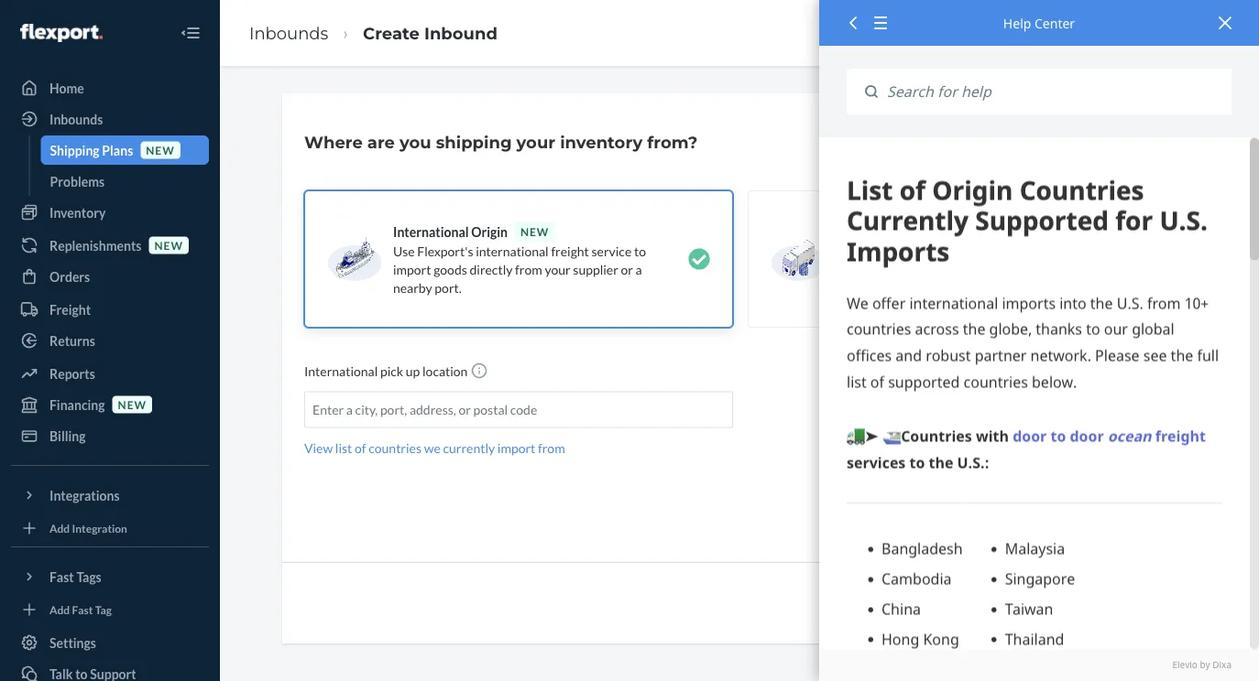 Task type: locate. For each thing, give the bounding box(es) containing it.
add for add fast tag
[[49, 603, 70, 617]]

0 vertical spatial fast
[[49, 570, 74, 585]]

your down trucking
[[995, 252, 1021, 267]]

by
[[1200, 660, 1210, 672]]

any
[[837, 270, 857, 285]]

location,
[[859, 270, 907, 285]]

postal
[[473, 402, 508, 418]]

of
[[355, 441, 366, 456]]

2 add from the top
[[49, 603, 70, 617]]

fast
[[49, 570, 74, 585], [72, 603, 93, 617]]

use up "nearby"
[[393, 243, 415, 259]]

import inside use flexport's international freight service to import goods directly from your supplier or a nearby port.
[[393, 262, 431, 277]]

home
[[49, 80, 84, 96]]

0 horizontal spatial a
[[346, 402, 353, 418]]

inbounds link inside breadcrumbs navigation
[[249, 23, 328, 43]]

1 horizontal spatial inbounds
[[249, 23, 328, 43]]

add fast tag
[[49, 603, 112, 617]]

0 horizontal spatial use
[[393, 243, 415, 259]]

carrier
[[892, 252, 930, 267]]

1 horizontal spatial inbounds link
[[249, 23, 328, 43]]

extensive
[[919, 233, 973, 249]]

or left postal at the left
[[459, 402, 471, 418]]

from
[[1076, 252, 1103, 267], [515, 262, 542, 277], [987, 270, 1014, 285], [538, 441, 565, 456]]

problems
[[50, 174, 105, 189]]

international up flexport's
[[393, 224, 469, 240]]

international origin
[[393, 224, 508, 240]]

new up orders "link"
[[154, 239, 183, 252]]

international up enter on the bottom
[[304, 364, 378, 379]]

fast tags button
[[11, 563, 209, 592]]

inbounds link
[[249, 23, 328, 43], [11, 104, 209, 134]]

1 horizontal spatial import
[[497, 441, 535, 456]]

new
[[146, 143, 175, 157], [520, 225, 549, 238], [154, 239, 183, 252], [118, 398, 147, 411]]

to
[[634, 243, 646, 259], [932, 252, 944, 267]]

origin up 'flexport's'
[[894, 215, 930, 230]]

to right service
[[634, 243, 646, 259]]

city,
[[355, 402, 378, 418]]

import
[[393, 262, 431, 277], [497, 441, 535, 456]]

add integration link
[[11, 518, 209, 540]]

new right plans
[[146, 143, 175, 157]]

0 vertical spatial add
[[49, 522, 70, 535]]

add fast tag link
[[11, 599, 209, 621]]

0 vertical spatial import
[[393, 262, 431, 277]]

1 horizontal spatial international
[[393, 224, 469, 240]]

1 vertical spatial inbounds link
[[11, 104, 209, 134]]

new up international
[[520, 225, 549, 238]]

tags
[[76, 570, 101, 585]]

a
[[636, 262, 642, 277], [346, 402, 353, 418]]

1 vertical spatial add
[[49, 603, 70, 617]]

from?
[[647, 132, 698, 152]]

supplier
[[573, 262, 618, 277]]

the
[[1088, 270, 1106, 285]]

flexport logo image
[[20, 24, 102, 42]]

0 horizontal spatial inbounds link
[[11, 104, 209, 134]]

1 horizontal spatial to
[[932, 252, 944, 267]]

where are you shipping your inventory from?
[[304, 132, 698, 152]]

or down service
[[621, 262, 633, 277]]

1 vertical spatial inbounds
[[49, 111, 103, 127]]

trucking
[[994, 233, 1040, 249]]

1 vertical spatial fast
[[72, 603, 93, 617]]

your
[[517, 132, 555, 152], [837, 252, 863, 267], [995, 252, 1021, 267], [545, 262, 571, 277]]

1 vertical spatial a
[[346, 402, 353, 418]]

0 horizontal spatial to
[[634, 243, 646, 259]]

a right the supplier
[[636, 262, 642, 277]]

view list of countries we currently import from button
[[304, 439, 565, 458]]

import inside button
[[497, 441, 535, 456]]

your inside use flexport's international freight service to import goods directly from your supplier or a nearby port.
[[545, 262, 571, 277]]

from down international
[[515, 262, 542, 277]]

from up the
[[1076, 252, 1103, 267]]

in
[[1075, 270, 1085, 285]]

to up ship
[[932, 252, 944, 267]]

service
[[592, 243, 632, 259]]

add
[[49, 522, 70, 535], [49, 603, 70, 617]]

from right currently
[[538, 441, 565, 456]]

from right parcel
[[987, 270, 1014, 285]]

list
[[335, 441, 352, 456]]

1 horizontal spatial a
[[636, 262, 642, 277]]

help
[[1003, 14, 1031, 32]]

check circle image
[[688, 248, 710, 270]]

origin for international
[[471, 224, 508, 240]]

a inside use flexport's international freight service to import goods directly from your supplier or a nearby port.
[[636, 262, 642, 277]]

flexport's
[[417, 243, 473, 259]]

0 horizontal spatial international
[[304, 364, 378, 379]]

origin
[[894, 215, 930, 230], [471, 224, 508, 240]]

0 vertical spatial inbounds link
[[249, 23, 328, 43]]

1 add from the top
[[49, 522, 70, 535]]

plans
[[102, 143, 133, 158]]

0 vertical spatial international
[[393, 224, 469, 240]]

from inside use flexport's international freight service to import goods directly from your supplier or a nearby port.
[[515, 262, 542, 277]]

parcel
[[950, 270, 985, 285]]

integrations button
[[11, 481, 209, 510]]

fast tags
[[49, 570, 101, 585]]

import up "nearby"
[[393, 262, 431, 277]]

fast left tags
[[49, 570, 74, 585]]

a left city,
[[346, 402, 353, 418]]

fast left tag
[[72, 603, 93, 617]]

to inside use flexport's international freight service to import goods directly from your supplier or a nearby port.
[[634, 243, 646, 259]]

close navigation image
[[180, 22, 202, 44]]

or
[[1093, 233, 1105, 249], [621, 262, 633, 277], [910, 270, 922, 285], [459, 402, 471, 418]]

your down freight
[[545, 262, 571, 277]]

use inside domestic origin use flexport's extensive us trucking network or your own carrier to inbound your products from any location, or ship parcel from anywhere in the world
[[837, 233, 858, 249]]

0 vertical spatial a
[[636, 262, 642, 277]]

new down reports link
[[118, 398, 147, 411]]

breadcrumbs navigation
[[235, 6, 512, 60]]

international
[[393, 224, 469, 240], [304, 364, 378, 379]]

or down carrier
[[910, 270, 922, 285]]

us
[[975, 233, 991, 249]]

inbounds inside "link"
[[49, 111, 103, 127]]

inbound
[[946, 252, 993, 267]]

add up settings
[[49, 603, 70, 617]]

0 horizontal spatial import
[[393, 262, 431, 277]]

to inside domestic origin use flexport's extensive us trucking network or your own carrier to inbound your products from any location, or ship parcel from anywhere in the world
[[932, 252, 944, 267]]

anywhere
[[1017, 270, 1072, 285]]

origin up international
[[471, 224, 508, 240]]

currently
[[443, 441, 495, 456]]

returns link
[[11, 326, 209, 356]]

use down domestic
[[837, 233, 858, 249]]

1 vertical spatial import
[[497, 441, 535, 456]]

1 horizontal spatial use
[[837, 233, 858, 249]]

1 horizontal spatial origin
[[894, 215, 930, 230]]

directly
[[470, 262, 513, 277]]

0 horizontal spatial inbounds
[[49, 111, 103, 127]]

add left integration in the left bottom of the page
[[49, 522, 70, 535]]

0 horizontal spatial origin
[[471, 224, 508, 240]]

international for international origin
[[393, 224, 469, 240]]

1 vertical spatial international
[[304, 364, 378, 379]]

Search search field
[[878, 69, 1232, 115]]

create inbound link
[[363, 23, 498, 43]]

enter
[[313, 402, 344, 418]]

import down code
[[497, 441, 535, 456]]

you
[[400, 132, 431, 152]]

help center
[[1003, 14, 1075, 32]]

replenishments
[[49, 238, 142, 253]]

origin inside domestic origin use flexport's extensive us trucking network or your own carrier to inbound your products from any location, or ship parcel from anywhere in the world
[[894, 215, 930, 230]]

inbounds
[[249, 23, 328, 43], [49, 111, 103, 127]]

0 vertical spatial inbounds
[[249, 23, 328, 43]]

freight link
[[11, 295, 209, 324]]

countries
[[369, 441, 422, 456]]



Task type: vqa. For each thing, say whether or not it's contained in the screenshot.
Number
no



Task type: describe. For each thing, give the bounding box(es) containing it.
financing
[[49, 397, 105, 413]]

port.
[[435, 280, 462, 296]]

add for add integration
[[49, 522, 70, 535]]

international
[[476, 243, 549, 259]]

reports
[[49, 366, 95, 382]]

orders link
[[11, 262, 209, 291]]

international for international pick up location
[[304, 364, 378, 379]]

shipping
[[436, 132, 512, 152]]

inventory
[[49, 205, 106, 220]]

address,
[[410, 402, 456, 418]]

location
[[422, 364, 468, 379]]

or inside use flexport's international freight service to import goods directly from your supplier or a nearby port.
[[621, 262, 633, 277]]

use flexport's international freight service to import goods directly from your supplier or a nearby port.
[[393, 243, 646, 296]]

goods
[[434, 262, 467, 277]]

new for shipping plans
[[146, 143, 175, 157]]

tag
[[95, 603, 112, 617]]

shipping plans
[[50, 143, 133, 158]]

new for international origin
[[520, 225, 549, 238]]

billing link
[[11, 422, 209, 451]]

inventory link
[[11, 198, 209, 227]]

flexport's
[[861, 233, 917, 249]]

integrations
[[49, 488, 120, 504]]

international pick up location
[[304, 364, 470, 379]]

freight
[[49, 302, 91, 318]]

view list of countries we currently import from
[[304, 441, 565, 456]]

code
[[510, 402, 537, 418]]

domestic
[[837, 215, 891, 230]]

we
[[424, 441, 441, 456]]

world
[[837, 288, 869, 304]]

integration
[[72, 522, 127, 535]]

returns
[[49, 333, 95, 349]]

freight
[[551, 243, 589, 259]]

inbound
[[424, 23, 498, 43]]

dixa
[[1213, 660, 1232, 672]]

nearby
[[393, 280, 432, 296]]

port,
[[380, 402, 407, 418]]

elevio
[[1173, 660, 1198, 672]]

your up the any
[[837, 252, 863, 267]]

up
[[406, 364, 420, 379]]

origin for domestic
[[894, 215, 930, 230]]

where
[[304, 132, 363, 152]]

view
[[304, 441, 333, 456]]

from inside button
[[538, 441, 565, 456]]

problems link
[[41, 167, 209, 196]]

new for replenishments
[[154, 239, 183, 252]]

are
[[367, 132, 395, 152]]

your right shipping
[[517, 132, 555, 152]]

pick
[[380, 364, 403, 379]]

import for goods
[[393, 262, 431, 277]]

create inbound
[[363, 23, 498, 43]]

products
[[1023, 252, 1073, 267]]

settings link
[[11, 629, 209, 658]]

network
[[1043, 233, 1090, 249]]

center
[[1035, 14, 1075, 32]]

own
[[865, 252, 889, 267]]

inbounds inside breadcrumbs navigation
[[249, 23, 328, 43]]

shipping
[[50, 143, 100, 158]]

elevio by dixa
[[1173, 660, 1232, 672]]

fast inside dropdown button
[[49, 570, 74, 585]]

enter a city, port, address, or postal code
[[313, 402, 537, 418]]

create
[[363, 23, 420, 43]]

or right network
[[1093, 233, 1105, 249]]

inventory
[[560, 132, 643, 152]]

billing
[[49, 428, 86, 444]]

reports link
[[11, 359, 209, 389]]

import for from
[[497, 441, 535, 456]]

use inside use flexport's international freight service to import goods directly from your supplier or a nearby port.
[[393, 243, 415, 259]]

home link
[[11, 73, 209, 103]]

settings
[[49, 636, 96, 651]]

orders
[[49, 269, 90, 285]]

add integration
[[49, 522, 127, 535]]

ship
[[924, 270, 947, 285]]

elevio by dixa link
[[847, 660, 1232, 673]]

domestic origin use flexport's extensive us trucking network or your own carrier to inbound your products from any location, or ship parcel from anywhere in the world
[[837, 215, 1106, 304]]

new for financing
[[118, 398, 147, 411]]



